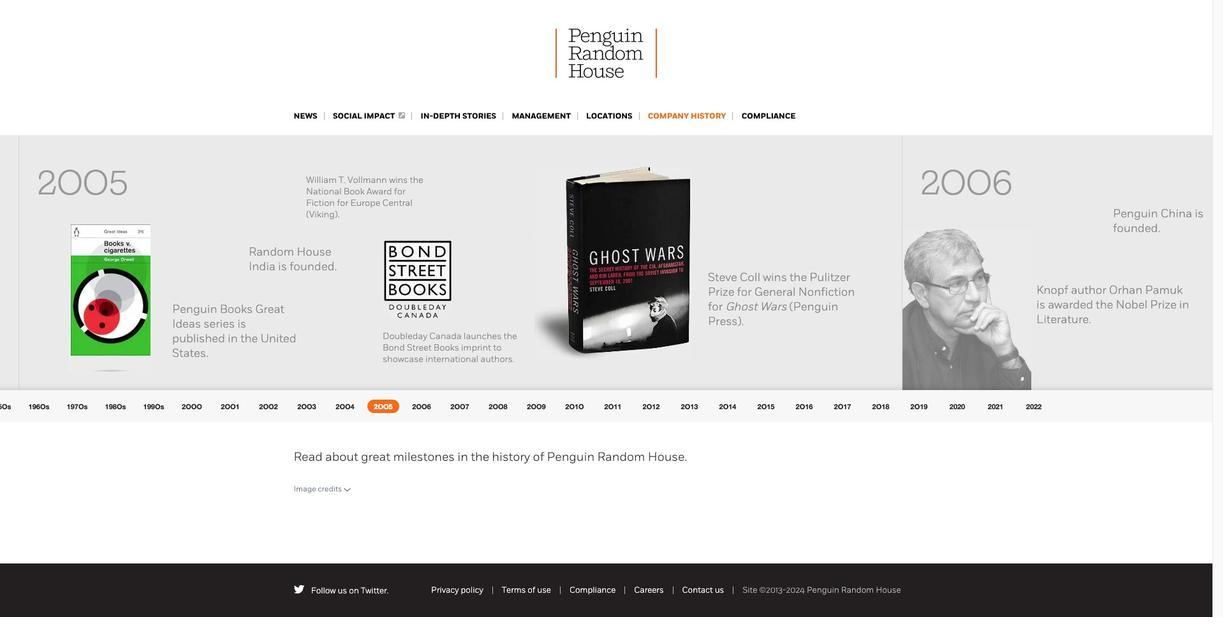 Task type: describe. For each thing, give the bounding box(es) containing it.
ghost wars
[[726, 300, 787, 314]]

use
[[537, 586, 551, 595]]

random house india is founded.
[[249, 245, 337, 274]]

in-depth stories
[[421, 111, 496, 121]]

is inside penguin china is founded.
[[1195, 207, 1204, 221]]

2021
[[988, 403, 1004, 411]]

2o11
[[604, 403, 622, 411]]

contact
[[682, 586, 713, 595]]

to
[[493, 343, 502, 353]]

credits
[[318, 485, 342, 494]]

news
[[294, 111, 317, 121]]

privacy policy
[[431, 586, 483, 595]]

company history link
[[648, 111, 726, 121]]

wins inside steve coll wins the pulitzer prize for general nonfiction for
[[763, 270, 787, 285]]

doubleday
[[383, 331, 427, 342]]

policy
[[461, 586, 483, 595]]

penguin books great ideas series is published in the united states.
[[172, 302, 296, 360]]

1 vertical spatial history
[[492, 450, 530, 464]]

for down book
[[337, 198, 348, 209]]

house inside random house india is founded.
[[297, 245, 332, 259]]

bond
[[383, 343, 405, 353]]

(viking).
[[306, 209, 340, 220]]

knopf author orhan pamuk is awarded the nobel prize in literature.
[[1037, 283, 1190, 327]]

in-depth stories link
[[421, 111, 496, 121]]

penguin random house image
[[556, 29, 657, 78]]

pulitzer
[[810, 270, 850, 285]]

company history
[[648, 111, 726, 121]]

(penguin
[[790, 300, 838, 314]]

street
[[407, 343, 432, 353]]

197os
[[67, 403, 88, 411]]

2oo1
[[221, 403, 240, 411]]

canada
[[429, 331, 462, 342]]

penguin china is founded.
[[1113, 207, 1204, 235]]

coll
[[740, 270, 760, 285]]

2o18
[[872, 403, 890, 411]]

award
[[367, 186, 392, 197]]

the inside william t. vollmann wins the national book award for fiction for europe central (viking).
[[410, 175, 423, 186]]

the inside knopf author orhan pamuk is awarded the nobel prize in literature.
[[1096, 298, 1113, 312]]

prize inside knopf author orhan pamuk is awarded the nobel prize in literature.
[[1150, 298, 1177, 312]]

literature.
[[1037, 313, 1091, 327]]

nobel
[[1116, 298, 1148, 312]]

authors.
[[481, 354, 515, 365]]

in-
[[421, 111, 433, 121]]

image
[[294, 485, 316, 494]]

locations link
[[586, 111, 633, 121]]

2 vertical spatial in
[[458, 450, 468, 464]]

great
[[361, 450, 390, 464]]

management link
[[512, 111, 571, 121]]

is inside random house india is founded.
[[278, 260, 287, 274]]

social impact link
[[333, 111, 405, 121]]

site
[[743, 586, 757, 595]]

privacy
[[431, 586, 459, 595]]

1 horizontal spatial compliance link
[[742, 111, 796, 121]]

2o14
[[719, 403, 736, 411]]

1 vertical spatial of
[[528, 586, 535, 595]]

ghost
[[726, 300, 758, 314]]

198os
[[105, 403, 126, 411]]

is inside knopf author orhan pamuk is awarded the nobel prize in literature.
[[1037, 298, 1045, 312]]

the inside doubleday canada launches the bond street books imprint to showcase international authors.
[[504, 331, 517, 342]]

vollmann
[[348, 175, 387, 186]]

2o12
[[643, 403, 660, 411]]

launches
[[464, 331, 502, 342]]

terms
[[502, 586, 526, 595]]

2oo3
[[297, 403, 316, 411]]

©2013-
[[759, 586, 786, 595]]

2024
[[786, 586, 805, 595]]

showcase
[[383, 354, 424, 365]]

management
[[512, 111, 571, 121]]

international
[[426, 354, 479, 365]]

central
[[382, 198, 413, 209]]

2oo7
[[451, 403, 469, 411]]

2ooo
[[182, 403, 202, 411]]

1 horizontal spatial house
[[876, 586, 901, 595]]

2oo9
[[527, 403, 546, 411]]

about
[[325, 450, 358, 464]]

house.
[[648, 450, 687, 464]]

milestones
[[393, 450, 455, 464]]

knopf
[[1037, 283, 1069, 297]]

random inside random house india is founded.
[[249, 245, 294, 259]]

in inside knopf author orhan pamuk is awarded the nobel prize in literature.
[[1179, 298, 1190, 312]]

image credits link
[[294, 485, 351, 494]]

india
[[249, 260, 276, 274]]

penguin inside penguin books great ideas series is published in the united states.
[[172, 302, 217, 316]]

william t. vollmann wins the national book award for fiction for europe central (viking).
[[306, 175, 423, 220]]

contact us
[[682, 586, 724, 595]]



Task type: locate. For each thing, give the bounding box(es) containing it.
general
[[755, 285, 796, 299]]

steve coll wins the pulitzer prize for general nonfiction for
[[708, 270, 855, 314]]

social
[[333, 111, 362, 121]]

of left 'use'
[[528, 586, 535, 595]]

in inside penguin books great ideas series is published in the united states.
[[228, 332, 238, 346]]

wins up award
[[389, 175, 408, 186]]

history
[[691, 111, 726, 121], [492, 450, 530, 464]]

1 vertical spatial in
[[228, 332, 238, 346]]

2o15
[[758, 403, 775, 411]]

the down 2oo8
[[471, 450, 489, 464]]

2oo2
[[259, 403, 278, 411]]

founded. right india on the top left of page
[[290, 260, 337, 274]]

t.
[[339, 175, 346, 186]]

2o1o
[[565, 403, 584, 411]]

books inside penguin books great ideas series is published in the united states.
[[220, 302, 253, 316]]

0 horizontal spatial in
[[228, 332, 238, 346]]

steve
[[708, 270, 737, 285]]

0 horizontal spatial compliance
[[570, 586, 616, 595]]

1 horizontal spatial random
[[597, 450, 645, 464]]

for
[[394, 186, 406, 197], [337, 198, 348, 209], [737, 285, 752, 299], [708, 300, 723, 314]]

0 horizontal spatial history
[[492, 450, 530, 464]]

fiction
[[306, 198, 335, 209]]

0 horizontal spatial us
[[338, 586, 347, 596]]

0 horizontal spatial wins
[[389, 175, 408, 186]]

books down 'canada'
[[434, 343, 459, 353]]

random right '2024'
[[841, 586, 874, 595]]

penguin down 2o1o
[[547, 450, 595, 464]]

for up press).
[[708, 300, 723, 314]]

is right series on the bottom left
[[237, 317, 246, 331]]

0 horizontal spatial founded.
[[290, 260, 337, 274]]

awarded
[[1048, 298, 1093, 312]]

follow us on twitter. link
[[311, 586, 389, 596]]

nonfiction
[[799, 285, 855, 299]]

founded. up orhan
[[1113, 221, 1161, 235]]

1 horizontal spatial us
[[715, 586, 724, 595]]

2oo5
[[37, 163, 127, 204], [374, 403, 393, 411]]

0 horizontal spatial 2oo6
[[412, 403, 431, 411]]

ideas
[[172, 317, 201, 331]]

us for follow
[[338, 586, 347, 596]]

1 horizontal spatial founded.
[[1113, 221, 1161, 235]]

imprint
[[461, 343, 491, 353]]

0 horizontal spatial books
[[220, 302, 253, 316]]

1 vertical spatial 2oo5
[[374, 403, 393, 411]]

history down 2oo8
[[492, 450, 530, 464]]

0 vertical spatial 2oo6
[[921, 163, 1012, 204]]

is down knopf
[[1037, 298, 1045, 312]]

the inside penguin books great ideas series is published in the united states.
[[241, 332, 258, 346]]

image credits
[[294, 485, 342, 494]]

us left on
[[338, 586, 347, 596]]

founded. inside penguin china is founded.
[[1113, 221, 1161, 235]]

2oo4
[[336, 403, 354, 411]]

1 vertical spatial random
[[597, 450, 645, 464]]

in right milestones
[[458, 450, 468, 464]]

wins up general
[[763, 270, 787, 285]]

penguin left china
[[1113, 207, 1158, 221]]

(penguin press).
[[708, 300, 838, 329]]

1 horizontal spatial books
[[434, 343, 459, 353]]

in down pamuk
[[1179, 298, 1190, 312]]

stories
[[462, 111, 496, 121]]

2o13
[[681, 403, 698, 411]]

random up india on the top left of page
[[249, 245, 294, 259]]

contact us link
[[682, 586, 724, 595]]

twitter.
[[361, 586, 389, 596]]

compliance
[[742, 111, 796, 121], [570, 586, 616, 595]]

of down 2oo9
[[533, 450, 544, 464]]

on
[[349, 586, 359, 596]]

2 horizontal spatial in
[[1179, 298, 1190, 312]]

press).
[[708, 315, 744, 329]]

0 vertical spatial of
[[533, 450, 544, 464]]

states.
[[172, 346, 208, 360]]

site ©2013-2024 penguin random house
[[743, 586, 901, 595]]

the down author
[[1096, 298, 1113, 312]]

books inside doubleday canada launches the bond street books imprint to showcase international authors.
[[434, 343, 459, 353]]

1 horizontal spatial 2oo5
[[374, 403, 393, 411]]

read about great milestones in the history of penguin random house.
[[294, 450, 687, 464]]

1 horizontal spatial prize
[[1150, 298, 1177, 312]]

depth
[[433, 111, 461, 121]]

pamuk
[[1145, 283, 1183, 297]]

news link
[[294, 111, 317, 121]]

1 horizontal spatial in
[[458, 450, 468, 464]]

1 vertical spatial compliance
[[570, 586, 616, 595]]

1 vertical spatial house
[[876, 586, 901, 595]]

orhan
[[1109, 283, 1143, 297]]

history right company
[[691, 111, 726, 121]]

united
[[261, 332, 296, 346]]

0 horizontal spatial house
[[297, 245, 332, 259]]

book
[[344, 186, 365, 197]]

books up series on the bottom left
[[220, 302, 253, 316]]

2oo6
[[921, 163, 1012, 204], [412, 403, 431, 411]]

is inside penguin books great ideas series is published in the united states.
[[237, 317, 246, 331]]

compliance for left compliance link
[[570, 586, 616, 595]]

0 vertical spatial books
[[220, 302, 253, 316]]

0 vertical spatial 2oo5
[[37, 163, 127, 204]]

random left house.
[[597, 450, 645, 464]]

0 horizontal spatial random
[[249, 245, 294, 259]]

0 vertical spatial wins
[[389, 175, 408, 186]]

penguin
[[1113, 207, 1158, 221], [172, 302, 217, 316], [547, 450, 595, 464], [807, 586, 839, 595]]

in
[[1179, 298, 1190, 312], [228, 332, 238, 346], [458, 450, 468, 464]]

0 vertical spatial founded.
[[1113, 221, 1161, 235]]

william
[[306, 175, 337, 186]]

the left united
[[241, 332, 258, 346]]

prize down pamuk
[[1150, 298, 1177, 312]]

0 vertical spatial compliance
[[742, 111, 796, 121]]

random
[[249, 245, 294, 259], [597, 450, 645, 464], [841, 586, 874, 595]]

penguin up ideas
[[172, 302, 217, 316]]

us
[[715, 586, 724, 595], [338, 586, 347, 596]]

1 horizontal spatial wins
[[763, 270, 787, 285]]

the up central
[[410, 175, 423, 186]]

1 horizontal spatial 2oo6
[[921, 163, 1012, 204]]

0 horizontal spatial prize
[[708, 285, 735, 299]]

0 vertical spatial house
[[297, 245, 332, 259]]

penguin inside penguin china is founded.
[[1113, 207, 1158, 221]]

compliance for the rightmost compliance link
[[742, 111, 796, 121]]

2 vertical spatial random
[[841, 586, 874, 595]]

2o17
[[834, 403, 851, 411]]

compliance link
[[742, 111, 796, 121], [570, 586, 616, 595]]

founded. inside random house india is founded.
[[290, 260, 337, 274]]

company
[[648, 111, 689, 121]]

privacy policy link
[[431, 586, 483, 595]]

prize inside steve coll wins the pulitzer prize for general nonfiction for
[[708, 285, 735, 299]]

europe
[[350, 198, 380, 209]]

0 horizontal spatial 2oo5
[[37, 163, 127, 204]]

1 vertical spatial 2oo6
[[412, 403, 431, 411]]

us right contact
[[715, 586, 724, 595]]

us for contact
[[715, 586, 724, 595]]

published
[[172, 332, 225, 346]]

for up ghost at the right of the page
[[737, 285, 752, 299]]

0 vertical spatial in
[[1179, 298, 1190, 312]]

impact
[[364, 111, 395, 121]]

wins inside william t. vollmann wins the national book award for fiction for europe central (viking).
[[389, 175, 408, 186]]

is right china
[[1195, 207, 1204, 221]]

0 vertical spatial random
[[249, 245, 294, 259]]

0 vertical spatial compliance link
[[742, 111, 796, 121]]

199os
[[143, 403, 164, 411]]

0 horizontal spatial compliance link
[[570, 586, 616, 595]]

1 horizontal spatial history
[[691, 111, 726, 121]]

is right india on the top left of page
[[278, 260, 287, 274]]

books
[[220, 302, 253, 316], [434, 343, 459, 353]]

careers
[[634, 586, 664, 595]]

1 horizontal spatial compliance
[[742, 111, 796, 121]]

prize
[[708, 285, 735, 299], [1150, 298, 1177, 312]]

2020
[[950, 403, 965, 411]]

doubleday canada launches the bond street books imprint to showcase international authors.
[[383, 331, 517, 365]]

1 vertical spatial books
[[434, 343, 459, 353]]

the up the authors.
[[504, 331, 517, 342]]

the
[[410, 175, 423, 186], [790, 270, 807, 285], [1096, 298, 1113, 312], [504, 331, 517, 342], [241, 332, 258, 346], [471, 450, 489, 464]]

the up general
[[790, 270, 807, 285]]

terms of use link
[[502, 586, 551, 595]]

196os
[[28, 403, 49, 411]]

prize down steve at the top right of page
[[708, 285, 735, 299]]

follow us on twitter.
[[311, 586, 389, 596]]

series
[[204, 317, 235, 331]]

china
[[1161, 207, 1192, 221]]

2 horizontal spatial random
[[841, 586, 874, 595]]

in down series on the bottom left
[[228, 332, 238, 346]]

house
[[297, 245, 332, 259], [876, 586, 901, 595]]

1 vertical spatial founded.
[[290, 260, 337, 274]]

social impact
[[333, 111, 395, 121]]

the inside steve coll wins the pulitzer prize for general nonfiction for
[[790, 270, 807, 285]]

2022
[[1026, 403, 1042, 411]]

2o16
[[796, 403, 813, 411]]

author
[[1071, 283, 1107, 297]]

penguin right '2024'
[[807, 586, 839, 595]]

0 vertical spatial history
[[691, 111, 726, 121]]

1 vertical spatial compliance link
[[570, 586, 616, 595]]

careers link
[[634, 586, 664, 595]]

locations
[[586, 111, 633, 121]]

1 vertical spatial wins
[[763, 270, 787, 285]]

for up central
[[394, 186, 406, 197]]

of
[[533, 450, 544, 464], [528, 586, 535, 595]]

national
[[306, 186, 342, 197]]



Task type: vqa. For each thing, say whether or not it's contained in the screenshot.
States.
yes



